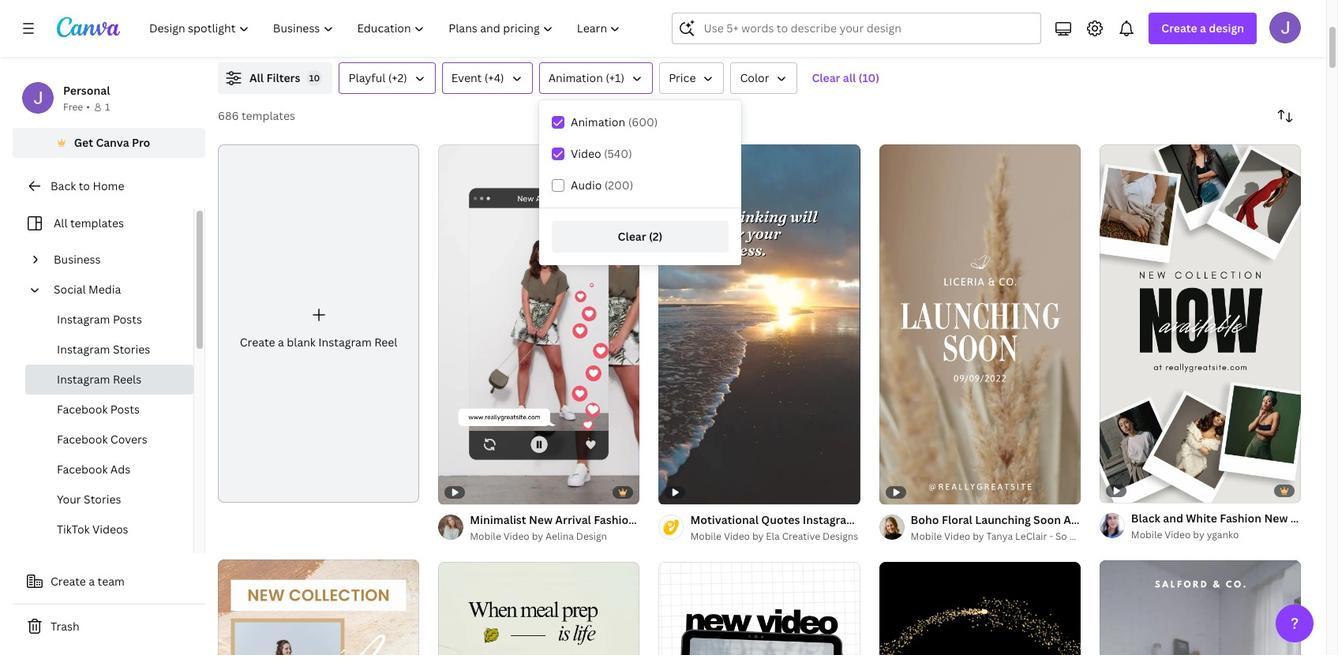 Task type: describe. For each thing, give the bounding box(es) containing it.
leclair
[[1016, 530, 1048, 543]]

fashion for new
[[1221, 511, 1262, 526]]

reels
[[113, 372, 141, 387]]

animation (600)
[[571, 115, 658, 130]]

collectio
[[1291, 511, 1339, 526]]

instagram reels
[[57, 372, 141, 387]]

instagram posts link
[[25, 305, 194, 335]]

trash
[[51, 619, 79, 634]]

mobile video by tanya leclair - so swell studio link
[[911, 529, 1126, 545]]

to
[[79, 179, 90, 194]]

(+2)
[[388, 70, 407, 85]]

create for create a blank instagram reel
[[240, 335, 275, 350]]

video inside black and white fashion new collectio mobile video by yganko
[[1165, 528, 1191, 542]]

audio (200)
[[571, 178, 634, 193]]

minimalist new arrival fashion shop promo instagram reel mobile video by aelina design
[[470, 512, 787, 543]]

playful (+2) button
[[339, 62, 436, 94]]

design
[[576, 530, 607, 543]]

floral
[[942, 512, 973, 527]]

creative
[[782, 530, 821, 543]]

video left floral
[[886, 512, 917, 527]]

-
[[1050, 530, 1054, 543]]

all
[[843, 70, 856, 85]]

social
[[54, 282, 86, 297]]

playful
[[349, 70, 386, 85]]

mobile inside minimalist new arrival fashion shop promo instagram reel mobile video by aelina design
[[470, 530, 501, 543]]

create a design
[[1162, 21, 1245, 36]]

fashion for shop
[[594, 512, 636, 527]]

ela
[[766, 530, 780, 543]]

(200)
[[605, 178, 634, 193]]

price
[[669, 70, 696, 85]]

new inside minimalist new arrival fashion shop promo instagram reel mobile video by aelina design
[[529, 512, 553, 527]]

tiktok videos
[[57, 522, 128, 537]]

back to home
[[51, 179, 124, 194]]

instagram stories
[[57, 342, 150, 357]]

top level navigation element
[[139, 13, 635, 44]]

mobile inside motivational quotes instagram reel video mobile video by ela creative designs
[[691, 530, 722, 543]]

create a blank instagram reel element
[[218, 145, 420, 503]]

motivational
[[691, 512, 759, 527]]

by inside motivational quotes instagram reel video mobile video by ela creative designs
[[753, 530, 764, 543]]

white
[[1187, 511, 1218, 526]]

facebook ads link
[[25, 455, 194, 485]]

your stories
[[57, 492, 121, 507]]

a for team
[[89, 574, 95, 589]]

promo
[[669, 512, 704, 527]]

create a design button
[[1150, 13, 1257, 44]]

facebook for facebook posts
[[57, 402, 108, 417]]

a for blank
[[278, 335, 284, 350]]

create a team
[[51, 574, 125, 589]]

mobile inside black and white fashion new collectio mobile video by yganko
[[1132, 528, 1163, 542]]

covers
[[110, 432, 148, 447]]

instagram inside 'link'
[[319, 335, 372, 350]]

home
[[93, 179, 124, 194]]

facebook posts link
[[25, 395, 194, 425]]

clear (2) button
[[552, 221, 729, 253]]

Sort by button
[[1270, 100, 1302, 132]]

animation for animation (600)
[[571, 115, 626, 130]]

clear (2)
[[618, 229, 663, 244]]

video (540)
[[571, 146, 632, 161]]

video up audio
[[571, 146, 602, 161]]

(540)
[[604, 146, 632, 161]]

stories for your stories
[[84, 492, 121, 507]]

black
[[1132, 511, 1161, 526]]

facebook for facebook covers
[[57, 432, 108, 447]]

(+4)
[[485, 70, 504, 85]]

all filters
[[250, 70, 300, 85]]

audio
[[571, 178, 602, 193]]

video up yganko
[[1189, 512, 1220, 527]]

clear for clear (2)
[[618, 229, 647, 244]]

event
[[452, 70, 482, 85]]

mobile video by yganko link
[[1132, 527, 1302, 543]]

create a team button
[[13, 566, 205, 598]]

video down motivational
[[724, 530, 750, 543]]

instagram up facebook posts
[[57, 372, 110, 387]]

by inside black and white fashion new collectio mobile video by yganko
[[1194, 528, 1205, 542]]

instagram inside minimalist new arrival fashion shop promo instagram reel mobile video by aelina design
[[707, 512, 761, 527]]

686
[[218, 108, 239, 123]]

boho floral launching soon announcement mobile video mobile video by tanya leclair - so swell studio
[[911, 512, 1220, 543]]

social media link
[[47, 275, 184, 305]]

by inside the boho floral launching soon announcement mobile video mobile video by tanya leclair - so swell studio
[[973, 530, 985, 543]]

(2)
[[649, 229, 663, 244]]

create a blank instagram reel
[[240, 335, 398, 350]]

tiktok
[[57, 522, 90, 537]]

videos
[[92, 522, 128, 537]]

motivational quotes instagram reel video mobile video by ela creative designs
[[691, 512, 917, 543]]

business
[[54, 252, 101, 267]]

instagram inside motivational quotes instagram reel video mobile video by ela creative designs
[[803, 512, 857, 527]]

business link
[[47, 245, 184, 275]]

stories for instagram stories
[[113, 342, 150, 357]]

get canva pro
[[74, 135, 150, 150]]

animation (+1) button
[[539, 62, 653, 94]]

new inside black and white fashion new collectio mobile video by yganko
[[1265, 511, 1289, 526]]

templates for all templates
[[70, 216, 124, 231]]



Task type: locate. For each thing, give the bounding box(es) containing it.
templates inside all templates "link"
[[70, 216, 124, 231]]

1 horizontal spatial a
[[278, 335, 284, 350]]

instagram stories link
[[25, 335, 194, 365]]

0 vertical spatial animation
[[549, 70, 603, 85]]

video down floral
[[945, 530, 971, 543]]

boho floral launching soon announcement mobile video link
[[911, 512, 1220, 529]]

1 vertical spatial clear
[[618, 229, 647, 244]]

0 horizontal spatial new
[[529, 512, 553, 527]]

1 horizontal spatial create
[[240, 335, 275, 350]]

Search search field
[[704, 13, 1032, 43]]

create left blank
[[240, 335, 275, 350]]

free •
[[63, 100, 90, 114]]

1 vertical spatial stories
[[84, 492, 121, 507]]

facebook for facebook ads
[[57, 462, 108, 477]]

boho
[[911, 512, 940, 527]]

0 horizontal spatial fashion
[[594, 512, 636, 527]]

mobile video by ela creative designs link
[[691, 529, 861, 545]]

new up mobile video by aelina design link
[[529, 512, 553, 527]]

all templates link
[[22, 209, 184, 239]]

facebook inside "link"
[[57, 402, 108, 417]]

by
[[1194, 528, 1205, 542], [532, 530, 544, 543], [753, 530, 764, 543], [973, 530, 985, 543]]

facebook ads
[[57, 462, 130, 477]]

1 vertical spatial facebook
[[57, 432, 108, 447]]

0 vertical spatial a
[[1201, 21, 1207, 36]]

create inside 'create a team' button
[[51, 574, 86, 589]]

1 facebook from the top
[[57, 402, 108, 417]]

facebook up your stories
[[57, 462, 108, 477]]

None search field
[[673, 13, 1042, 44]]

studio
[[1097, 530, 1126, 543]]

video down minimalist
[[504, 530, 530, 543]]

1 horizontal spatial reel
[[764, 512, 787, 527]]

color
[[740, 70, 770, 85]]

price button
[[660, 62, 725, 94]]

create inside create a blank instagram reel element
[[240, 335, 275, 350]]

by inside minimalist new arrival fashion shop promo instagram reel mobile video by aelina design
[[532, 530, 544, 543]]

instagram right blank
[[319, 335, 372, 350]]

fashion up yganko
[[1221, 511, 1262, 526]]

and
[[1164, 511, 1184, 526]]

0 vertical spatial create
[[1162, 21, 1198, 36]]

0 horizontal spatial clear
[[618, 229, 647, 244]]

2 vertical spatial create
[[51, 574, 86, 589]]

templates for 686 templates
[[242, 108, 295, 123]]

fashion up design
[[594, 512, 636, 527]]

1 vertical spatial posts
[[110, 402, 140, 417]]

stories
[[113, 342, 150, 357], [84, 492, 121, 507]]

by left ela
[[753, 530, 764, 543]]

new left collectio
[[1265, 511, 1289, 526]]

•
[[86, 100, 90, 114]]

black and white fashion new collectio mobile video by yganko
[[1132, 511, 1339, 542]]

posts for facebook posts
[[110, 402, 140, 417]]

2 vertical spatial a
[[89, 574, 95, 589]]

0 vertical spatial templates
[[242, 108, 295, 123]]

posts down reels
[[110, 402, 140, 417]]

all left filters
[[250, 70, 264, 85]]

0 vertical spatial facebook
[[57, 402, 108, 417]]

all templates
[[54, 216, 124, 231]]

clear left (2)
[[618, 229, 647, 244]]

1 horizontal spatial clear
[[812, 70, 841, 85]]

back to home link
[[13, 171, 205, 202]]

facebook down instagram reels
[[57, 402, 108, 417]]

shop
[[638, 512, 666, 527]]

instagram up designs
[[803, 512, 857, 527]]

ads
[[110, 462, 130, 477]]

templates down back to home
[[70, 216, 124, 231]]

fashion inside black and white fashion new collectio mobile video by yganko
[[1221, 511, 1262, 526]]

your stories link
[[25, 485, 194, 515]]

reel inside motivational quotes instagram reel video mobile video by ela creative designs
[[860, 512, 883, 527]]

personal
[[63, 83, 110, 98]]

reel inside create a blank instagram reel element
[[375, 335, 398, 350]]

stories up reels
[[113, 342, 150, 357]]

all for all filters
[[250, 70, 264, 85]]

video down and
[[1165, 528, 1191, 542]]

2 horizontal spatial reel
[[860, 512, 883, 527]]

playful (+2)
[[349, 70, 407, 85]]

0 horizontal spatial all
[[54, 216, 68, 231]]

3 facebook from the top
[[57, 462, 108, 477]]

templates down all filters
[[242, 108, 295, 123]]

10
[[309, 72, 320, 84]]

0 vertical spatial posts
[[113, 312, 142, 327]]

facebook posts
[[57, 402, 140, 417]]

2 horizontal spatial a
[[1201, 21, 1207, 36]]

instagram down social media
[[57, 312, 110, 327]]

1
[[105, 100, 110, 114]]

yganko
[[1207, 528, 1240, 542]]

10 filter options selected element
[[307, 70, 323, 86]]

facebook covers link
[[25, 425, 194, 455]]

clear all (10) button
[[804, 62, 888, 94]]

by left aelina
[[532, 530, 544, 543]]

video inside minimalist new arrival fashion shop promo instagram reel mobile video by aelina design
[[504, 530, 530, 543]]

a inside button
[[89, 574, 95, 589]]

facebook covers
[[57, 432, 148, 447]]

mobile video by aelina design link
[[470, 529, 640, 545]]

1 vertical spatial animation
[[571, 115, 626, 130]]

color button
[[731, 62, 798, 94]]

instagram up instagram reels
[[57, 342, 110, 357]]

posts inside "link"
[[110, 402, 140, 417]]

arrival
[[556, 512, 591, 527]]

aelina
[[546, 530, 574, 543]]

reel inside minimalist new arrival fashion shop promo instagram reel mobile video by aelina design
[[764, 512, 787, 527]]

canva
[[96, 135, 129, 150]]

team
[[98, 574, 125, 589]]

2 horizontal spatial create
[[1162, 21, 1198, 36]]

all inside "link"
[[54, 216, 68, 231]]

posts down social media link
[[113, 312, 142, 327]]

clear all (10)
[[812, 70, 880, 85]]

all for all templates
[[54, 216, 68, 231]]

pro
[[132, 135, 150, 150]]

animation for animation (+1)
[[549, 70, 603, 85]]

create inside create a design dropdown button
[[1162, 21, 1198, 36]]

your
[[57, 492, 81, 507]]

all down back
[[54, 216, 68, 231]]

clear for clear all (10)
[[812, 70, 841, 85]]

tiktok videos link
[[25, 515, 194, 545]]

a left design
[[1201, 21, 1207, 36]]

by left tanya
[[973, 530, 985, 543]]

fashion inside minimalist new arrival fashion shop promo instagram reel mobile video by aelina design
[[594, 512, 636, 527]]

launching
[[976, 512, 1031, 527]]

create
[[1162, 21, 1198, 36], [240, 335, 275, 350], [51, 574, 86, 589]]

0 horizontal spatial reel
[[375, 335, 398, 350]]

video
[[571, 146, 602, 161], [886, 512, 917, 527], [1189, 512, 1220, 527], [1165, 528, 1191, 542], [504, 530, 530, 543], [724, 530, 750, 543], [945, 530, 971, 543]]

instagram posts
[[57, 312, 142, 327]]

a left team
[[89, 574, 95, 589]]

0 horizontal spatial a
[[89, 574, 95, 589]]

create for create a team
[[51, 574, 86, 589]]

facebook
[[57, 402, 108, 417], [57, 432, 108, 447], [57, 462, 108, 477]]

free
[[63, 100, 83, 114]]

motivational quotes instagram reel video link
[[691, 512, 917, 529]]

soon
[[1034, 512, 1062, 527]]

1 horizontal spatial templates
[[242, 108, 295, 123]]

create a blank instagram reel link
[[218, 145, 420, 503]]

tanya
[[987, 530, 1013, 543]]

create left team
[[51, 574, 86, 589]]

get canva pro button
[[13, 128, 205, 158]]

announcement
[[1064, 512, 1147, 527]]

facebook up facebook ads
[[57, 432, 108, 447]]

media
[[89, 282, 121, 297]]

a left blank
[[278, 335, 284, 350]]

1 horizontal spatial all
[[250, 70, 264, 85]]

fashion
[[1221, 511, 1262, 526], [594, 512, 636, 527]]

swell
[[1070, 530, 1094, 543]]

posts
[[113, 312, 142, 327], [110, 402, 140, 417]]

event (+4) button
[[442, 62, 533, 94]]

a
[[1201, 21, 1207, 36], [278, 335, 284, 350], [89, 574, 95, 589]]

get
[[74, 135, 93, 150]]

1 vertical spatial a
[[278, 335, 284, 350]]

trash link
[[13, 611, 205, 643]]

stories down "facebook ads" link
[[84, 492, 121, 507]]

minimalist new arrival fashion shop promo instagram reel link
[[470, 512, 787, 529]]

1 vertical spatial templates
[[70, 216, 124, 231]]

event (+4)
[[452, 70, 504, 85]]

minimalist
[[470, 512, 527, 527]]

new
[[1265, 511, 1289, 526], [529, 512, 553, 527]]

a for design
[[1201, 21, 1207, 36]]

0 vertical spatial stories
[[113, 342, 150, 357]]

so
[[1056, 530, 1068, 543]]

686 templates
[[218, 108, 295, 123]]

posts for instagram posts
[[113, 312, 142, 327]]

jacob simon image
[[1270, 12, 1302, 43]]

2 facebook from the top
[[57, 432, 108, 447]]

0 horizontal spatial create
[[51, 574, 86, 589]]

0 horizontal spatial templates
[[70, 216, 124, 231]]

animation (+1)
[[549, 70, 625, 85]]

1 vertical spatial create
[[240, 335, 275, 350]]

instagram up mobile video by ela creative designs link
[[707, 512, 761, 527]]

clear left all
[[812, 70, 841, 85]]

social media
[[54, 282, 121, 297]]

1 vertical spatial all
[[54, 216, 68, 231]]

clear
[[812, 70, 841, 85], [618, 229, 647, 244]]

animation inside button
[[549, 70, 603, 85]]

0 vertical spatial clear
[[812, 70, 841, 85]]

animation left (+1) at the top left of the page
[[549, 70, 603, 85]]

1 horizontal spatial fashion
[[1221, 511, 1262, 526]]

create left design
[[1162, 21, 1198, 36]]

a inside dropdown button
[[1201, 21, 1207, 36]]

a inside 'link'
[[278, 335, 284, 350]]

(10)
[[859, 70, 880, 85]]

0 vertical spatial all
[[250, 70, 264, 85]]

by down "white"
[[1194, 528, 1205, 542]]

2 vertical spatial facebook
[[57, 462, 108, 477]]

create for create a design
[[1162, 21, 1198, 36]]

animation
[[549, 70, 603, 85], [571, 115, 626, 130]]

quotes
[[762, 512, 801, 527]]

1 horizontal spatial new
[[1265, 511, 1289, 526]]

animation up video (540)
[[571, 115, 626, 130]]



Task type: vqa. For each thing, say whether or not it's contained in the screenshot.
animations's or
no



